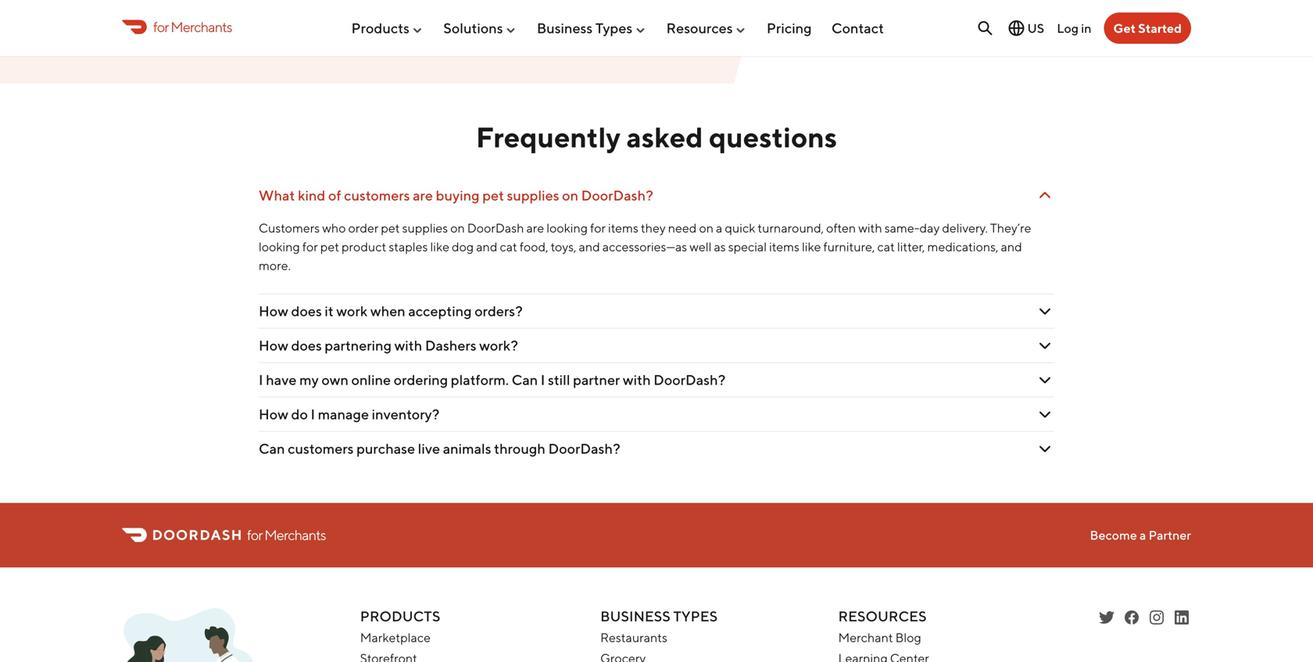 Task type: locate. For each thing, give the bounding box(es) containing it.
restaurants link
[[601, 630, 668, 645]]

2 and from the left
[[579, 239, 600, 254]]

how left do
[[259, 406, 288, 423]]

what
[[259, 187, 295, 204]]

0 horizontal spatial can
[[259, 440, 285, 457]]

0 vertical spatial pet
[[483, 187, 504, 204]]

more.
[[259, 258, 291, 273]]

need
[[668, 220, 697, 235]]

0 horizontal spatial resources
[[667, 20, 733, 36]]

2 does from the top
[[291, 337, 322, 354]]

frequently
[[476, 120, 621, 154]]

1 vertical spatial supplies
[[402, 220, 448, 235]]

furniture,
[[824, 239, 875, 254]]

1 vertical spatial looking
[[259, 239, 300, 254]]

1 horizontal spatial resources
[[839, 608, 927, 625]]

0 vertical spatial how
[[259, 303, 288, 319]]

cat down same-
[[878, 239, 895, 254]]

instagram link
[[1148, 608, 1166, 627]]

frequently asked questions
[[476, 120, 837, 154]]

0 vertical spatial with
[[859, 220, 882, 235]]

0 vertical spatial looking
[[547, 220, 588, 235]]

with
[[859, 220, 882, 235], [395, 337, 422, 354], [623, 371, 651, 388]]

0 horizontal spatial looking
[[259, 239, 300, 254]]

when
[[371, 303, 406, 319]]

customers up order
[[344, 187, 410, 204]]

0 vertical spatial business
[[537, 20, 593, 36]]

in
[[1081, 21, 1092, 35]]

0 horizontal spatial cat
[[500, 239, 517, 254]]

chevron down image for platform.
[[1036, 371, 1055, 389]]

pet up staples
[[381, 220, 400, 235]]

they
[[641, 220, 666, 235]]

cat down doordash
[[500, 239, 517, 254]]

i left still
[[541, 371, 545, 388]]

same-
[[885, 220, 920, 235]]

toys,
[[551, 239, 577, 254]]

i
[[259, 371, 263, 388], [541, 371, 545, 388], [311, 406, 315, 423]]

a up as
[[716, 220, 723, 235]]

1 does from the top
[[291, 303, 322, 319]]

supplies
[[507, 187, 559, 204], [402, 220, 448, 235]]

2 horizontal spatial with
[[859, 220, 882, 235]]

5 chevron down image from the top
[[1036, 439, 1055, 458]]

1 horizontal spatial cat
[[878, 239, 895, 254]]

how
[[259, 303, 288, 319], [259, 337, 288, 354], [259, 406, 288, 423]]

pet up doordash
[[483, 187, 504, 204]]

special
[[728, 239, 767, 254]]

3 and from the left
[[1001, 239, 1022, 254]]

does for it
[[291, 303, 322, 319]]

1 horizontal spatial i
[[311, 406, 315, 423]]

looking
[[547, 220, 588, 235], [259, 239, 300, 254]]

0 vertical spatial can
[[512, 371, 538, 388]]

and right toys, at left top
[[579, 239, 600, 254]]

customers down do
[[288, 440, 354, 457]]

2 horizontal spatial and
[[1001, 239, 1022, 254]]

1 vertical spatial does
[[291, 337, 322, 354]]

with up the ordering
[[395, 337, 422, 354]]

chevron down image
[[1036, 186, 1055, 205], [1036, 302, 1055, 321], [1036, 371, 1055, 389], [1036, 405, 1055, 424], [1036, 439, 1055, 458]]

twitter link
[[1098, 608, 1116, 627]]

doordash?
[[581, 187, 653, 204], [654, 371, 726, 388], [548, 440, 620, 457]]

are up food,
[[527, 220, 544, 235]]

0 vertical spatial items
[[608, 220, 639, 235]]

accessories—as
[[603, 239, 687, 254]]

day
[[920, 220, 940, 235]]

1 horizontal spatial like
[[802, 239, 821, 254]]

on up toys, at left top
[[562, 187, 579, 204]]

1 like from the left
[[430, 239, 450, 254]]

resources
[[667, 20, 733, 36], [839, 608, 927, 625]]

with right the partner
[[623, 371, 651, 388]]

1 horizontal spatial items
[[769, 239, 800, 254]]

can
[[512, 371, 538, 388], [259, 440, 285, 457]]

my
[[300, 371, 319, 388]]

0 horizontal spatial pet
[[320, 239, 339, 254]]

items up accessories—as
[[608, 220, 639, 235]]

1 horizontal spatial looking
[[547, 220, 588, 235]]

1 how from the top
[[259, 303, 288, 319]]

0 vertical spatial supplies
[[507, 187, 559, 204]]

0 vertical spatial a
[[716, 220, 723, 235]]

get started button
[[1104, 13, 1192, 44]]

a left partner at the right of the page
[[1140, 528, 1146, 543]]

3 how from the top
[[259, 406, 288, 423]]

0 vertical spatial types
[[596, 20, 633, 36]]

on up well
[[699, 220, 714, 235]]

1 horizontal spatial merchants
[[264, 527, 326, 544]]

items
[[608, 220, 639, 235], [769, 239, 800, 254]]

0 horizontal spatial and
[[476, 239, 498, 254]]

1 vertical spatial for merchants
[[247, 527, 326, 544]]

are
[[413, 187, 433, 204], [527, 220, 544, 235]]

1 horizontal spatial with
[[623, 371, 651, 388]]

how for how do i manage inventory?
[[259, 406, 288, 423]]

a
[[716, 220, 723, 235], [1140, 528, 1146, 543]]

can down have
[[259, 440, 285, 457]]

1 vertical spatial are
[[527, 220, 544, 235]]

i left have
[[259, 371, 263, 388]]

1 vertical spatial how
[[259, 337, 288, 354]]

0 vertical spatial business types
[[537, 20, 633, 36]]

1 horizontal spatial supplies
[[507, 187, 559, 204]]

inventory?
[[372, 406, 440, 423]]

supplies up staples
[[402, 220, 448, 235]]

and
[[476, 239, 498, 254], [579, 239, 600, 254], [1001, 239, 1022, 254]]

supplies up doordash
[[507, 187, 559, 204]]

do
[[291, 406, 308, 423]]

dashers
[[425, 337, 477, 354]]

0 vertical spatial merchants
[[171, 18, 232, 35]]

2 vertical spatial how
[[259, 406, 288, 423]]

1 horizontal spatial are
[[527, 220, 544, 235]]

globe line image
[[1007, 19, 1026, 38]]

get
[[1114, 21, 1136, 36]]

looking up the more.
[[259, 239, 300, 254]]

0 horizontal spatial for merchants
[[153, 18, 232, 35]]

customers
[[344, 187, 410, 204], [288, 440, 354, 457]]

kind
[[298, 187, 326, 204]]

manage
[[318, 406, 369, 423]]

types
[[596, 20, 633, 36], [674, 608, 718, 625]]

as
[[714, 239, 726, 254]]

animals
[[443, 440, 491, 457]]

and down doordash
[[476, 239, 498, 254]]

0 vertical spatial products
[[351, 20, 410, 36]]

1 cat from the left
[[500, 239, 517, 254]]

1 chevron down image from the top
[[1036, 186, 1055, 205]]

through
[[494, 440, 546, 457]]

product
[[342, 239, 386, 254]]

2 chevron down image from the top
[[1036, 302, 1055, 321]]

1 horizontal spatial types
[[674, 608, 718, 625]]

are left buying
[[413, 187, 433, 204]]

0 vertical spatial resources
[[667, 20, 733, 36]]

2 horizontal spatial i
[[541, 371, 545, 388]]

chevron down image
[[1036, 336, 1055, 355]]

does left the "it" at the top left of page
[[291, 303, 322, 319]]

customers who order pet supplies on doordash are looking for items they need on a quick turnaround, often with same-day delivery. they're looking for pet product staples like dog and cat food, toys, and accessories—as well as special items like furniture, cat litter, medications, and more.
[[259, 220, 1032, 273]]

how up have
[[259, 337, 288, 354]]

1 vertical spatial resources
[[839, 608, 927, 625]]

0 horizontal spatial on
[[450, 220, 465, 235]]

0 vertical spatial does
[[291, 303, 322, 319]]

1 horizontal spatial business
[[601, 608, 671, 625]]

who
[[322, 220, 346, 235]]

0 horizontal spatial supplies
[[402, 220, 448, 235]]

does up my at the bottom left of page
[[291, 337, 322, 354]]

merchants
[[171, 18, 232, 35], [264, 527, 326, 544]]

i right do
[[311, 406, 315, 423]]

with up the furniture,
[[859, 220, 882, 235]]

1 horizontal spatial can
[[512, 371, 538, 388]]

products
[[351, 20, 410, 36], [360, 608, 441, 625]]

0 vertical spatial are
[[413, 187, 433, 204]]

facebook image
[[1123, 608, 1141, 627]]

0 horizontal spatial like
[[430, 239, 450, 254]]

2 cat from the left
[[878, 239, 895, 254]]

often
[[827, 220, 856, 235]]

business types
[[537, 20, 633, 36], [601, 608, 718, 625]]

3 chevron down image from the top
[[1036, 371, 1055, 389]]

1 vertical spatial pet
[[381, 220, 400, 235]]

online
[[351, 371, 391, 388]]

1 vertical spatial types
[[674, 608, 718, 625]]

0 horizontal spatial a
[[716, 220, 723, 235]]

2 vertical spatial pet
[[320, 239, 339, 254]]

2 vertical spatial with
[[623, 371, 651, 388]]

types inside "business types" link
[[596, 20, 633, 36]]

can left still
[[512, 371, 538, 388]]

and down the 'they're'
[[1001, 239, 1022, 254]]

1 horizontal spatial and
[[579, 239, 600, 254]]

quick
[[725, 220, 756, 235]]

items down turnaround,
[[769, 239, 800, 254]]

1 horizontal spatial a
[[1140, 528, 1146, 543]]

with inside customers who order pet supplies on doordash are looking for items they need on a quick turnaround, often with same-day delivery. they're looking for pet product staples like dog and cat food, toys, and accessories—as well as special items like furniture, cat litter, medications, and more.
[[859, 220, 882, 235]]

contact link
[[832, 13, 884, 43]]

log
[[1057, 21, 1079, 35]]

0 vertical spatial for merchants
[[153, 18, 232, 35]]

1 vertical spatial items
[[769, 239, 800, 254]]

how down the more.
[[259, 303, 288, 319]]

0 horizontal spatial types
[[596, 20, 633, 36]]

work?
[[479, 337, 518, 354]]

1 vertical spatial merchants
[[264, 527, 326, 544]]

like down turnaround,
[[802, 239, 821, 254]]

ordering
[[394, 371, 448, 388]]

looking up toys, at left top
[[547, 220, 588, 235]]

1 vertical spatial a
[[1140, 528, 1146, 543]]

for
[[153, 18, 169, 35], [590, 220, 606, 235], [302, 239, 318, 254], [247, 527, 262, 544]]

1 horizontal spatial for merchants
[[247, 527, 326, 544]]

0 horizontal spatial are
[[413, 187, 433, 204]]

1 vertical spatial customers
[[288, 440, 354, 457]]

doordash for merchants image
[[122, 608, 256, 662]]

1 vertical spatial with
[[395, 337, 422, 354]]

food,
[[520, 239, 549, 254]]

like left dog
[[430, 239, 450, 254]]

0 horizontal spatial i
[[259, 371, 263, 388]]

pet down who in the top of the page
[[320, 239, 339, 254]]

1 vertical spatial business
[[601, 608, 671, 625]]

chevron down image for orders?
[[1036, 302, 1055, 321]]

twitter image
[[1098, 608, 1116, 627]]

2 how from the top
[[259, 337, 288, 354]]

on up dog
[[450, 220, 465, 235]]

pet
[[483, 187, 504, 204], [381, 220, 400, 235], [320, 239, 339, 254]]



Task type: describe. For each thing, give the bounding box(es) containing it.
2 horizontal spatial on
[[699, 220, 714, 235]]

order
[[348, 220, 379, 235]]

1 horizontal spatial on
[[562, 187, 579, 204]]

2 horizontal spatial pet
[[483, 187, 504, 204]]

pricing
[[767, 20, 812, 36]]

pricing link
[[767, 13, 812, 43]]

what kind of customers are buying pet supplies on doordash?
[[259, 187, 653, 204]]

have
[[266, 371, 297, 388]]

products link
[[351, 13, 424, 43]]

merchant
[[839, 630, 893, 645]]

4 chevron down image from the top
[[1036, 405, 1055, 424]]

for merchants link
[[122, 16, 232, 37]]

contact
[[832, 20, 884, 36]]

get started
[[1114, 21, 1182, 36]]

partnering
[[325, 337, 392, 354]]

1 vertical spatial doordash?
[[654, 371, 726, 388]]

litter,
[[897, 239, 925, 254]]

medications,
[[928, 239, 999, 254]]

turnaround,
[[758, 220, 824, 235]]

chevron down image for doordash?
[[1036, 439, 1055, 458]]

doordash
[[467, 220, 524, 235]]

0 horizontal spatial with
[[395, 337, 422, 354]]

customers
[[259, 220, 320, 235]]

0 vertical spatial doordash?
[[581, 187, 653, 204]]

live
[[418, 440, 440, 457]]

blog
[[896, 630, 922, 645]]

purchase
[[357, 440, 415, 457]]

resources link
[[667, 13, 747, 43]]

supplies inside customers who order pet supplies on doordash are looking for items they need on a quick turnaround, often with same-day delivery. they're looking for pet product staples like dog and cat food, toys, and accessories—as well as special items like furniture, cat litter, medications, and more.
[[402, 220, 448, 235]]

0 horizontal spatial business
[[537, 20, 593, 36]]

can customers purchase live animals through doordash?
[[259, 440, 620, 457]]

merchant blog link
[[839, 630, 922, 645]]

2 like from the left
[[802, 239, 821, 254]]

become a partner
[[1090, 528, 1192, 543]]

well
[[690, 239, 712, 254]]

marketplace
[[360, 630, 431, 645]]

delivery.
[[942, 220, 988, 235]]

started
[[1139, 21, 1182, 36]]

facebook link
[[1123, 608, 1141, 627]]

merchant blog
[[839, 630, 922, 645]]

platform.
[[451, 371, 509, 388]]

0 horizontal spatial merchants
[[171, 18, 232, 35]]

0 vertical spatial customers
[[344, 187, 410, 204]]

become a partner link
[[1090, 528, 1192, 543]]

partner
[[573, 371, 620, 388]]

of
[[328, 187, 341, 204]]

2 vertical spatial doordash?
[[548, 440, 620, 457]]

for merchants inside for merchants link
[[153, 18, 232, 35]]

chevron down image for pet
[[1036, 186, 1055, 205]]

own
[[322, 371, 349, 388]]

business types inside "business types" link
[[537, 20, 633, 36]]

how for how does it work when accepting orders?
[[259, 303, 288, 319]]

how does partnering with dashers work?
[[259, 337, 518, 354]]

business types link
[[537, 13, 647, 43]]

staples
[[389, 239, 428, 254]]

they're
[[990, 220, 1032, 235]]

dog
[[452, 239, 474, 254]]

how for how does partnering with dashers work?
[[259, 337, 288, 354]]

1 horizontal spatial pet
[[381, 220, 400, 235]]

us
[[1028, 21, 1045, 36]]

log in link
[[1057, 21, 1092, 35]]

does for partnering
[[291, 337, 322, 354]]

a inside customers who order pet supplies on doordash are looking for items they need on a quick turnaround, often with same-day delivery. they're looking for pet product staples like dog and cat food, toys, and accessories—as well as special items like furniture, cat litter, medications, and more.
[[716, 220, 723, 235]]

still
[[548, 371, 570, 388]]

1 vertical spatial business types
[[601, 608, 718, 625]]

log in
[[1057, 21, 1092, 35]]

become
[[1090, 528, 1137, 543]]

linkedin link
[[1173, 608, 1192, 627]]

marketplace link
[[360, 630, 431, 645]]

solutions link
[[443, 13, 517, 43]]

1 and from the left
[[476, 239, 498, 254]]

work
[[336, 303, 368, 319]]

asked
[[627, 120, 703, 154]]

partner
[[1149, 528, 1192, 543]]

linkedin image
[[1173, 608, 1192, 627]]

how does it work when accepting orders?
[[259, 303, 523, 319]]

1 vertical spatial products
[[360, 608, 441, 625]]

restaurants
[[601, 630, 668, 645]]

orders?
[[475, 303, 523, 319]]

how do i manage inventory?
[[259, 406, 440, 423]]

are inside customers who order pet supplies on doordash are looking for items they need on a quick turnaround, often with same-day delivery. they're looking for pet product staples like dog and cat food, toys, and accessories—as well as special items like furniture, cat litter, medications, and more.
[[527, 220, 544, 235]]

it
[[325, 303, 334, 319]]

solutions
[[443, 20, 503, 36]]

questions
[[709, 120, 837, 154]]

instagram image
[[1148, 608, 1166, 627]]

0 horizontal spatial items
[[608, 220, 639, 235]]

buying
[[436, 187, 480, 204]]

accepting
[[408, 303, 472, 319]]

i have my own online ordering platform. can i still partner with doordash?
[[259, 371, 726, 388]]

1 vertical spatial can
[[259, 440, 285, 457]]



Task type: vqa. For each thing, say whether or not it's contained in the screenshot.
the bottom first
no



